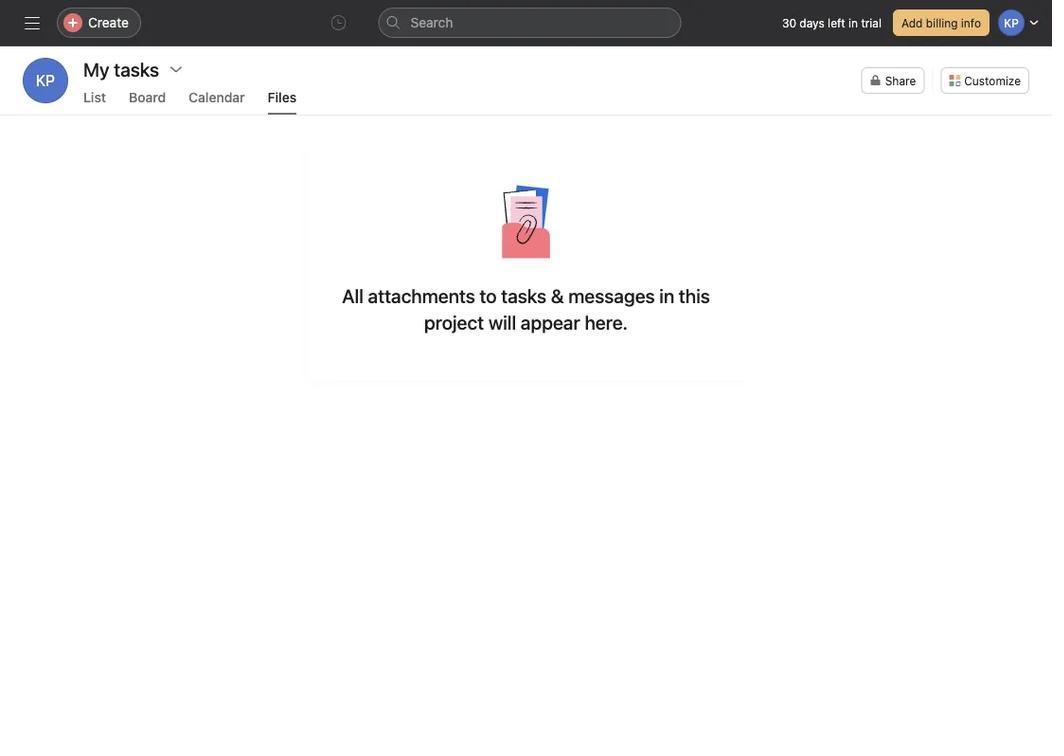 Task type: vqa. For each thing, say whether or not it's contained in the screenshot.
Add items to starred icon
no



Task type: describe. For each thing, give the bounding box(es) containing it.
files
[[268, 90, 297, 105]]

this
[[679, 284, 710, 307]]

in inside all attachments to tasks & messages in this project will appear here.
[[660, 284, 675, 307]]

billing
[[926, 16, 958, 29]]

to
[[480, 284, 497, 307]]

messages
[[569, 284, 655, 307]]

add billing info button
[[893, 9, 990, 36]]

calendar
[[189, 90, 245, 105]]

share
[[886, 74, 916, 87]]

share button
[[862, 67, 925, 94]]

expand sidebar image
[[25, 15, 40, 30]]

left
[[828, 16, 846, 29]]

&
[[551, 284, 564, 307]]

30
[[782, 16, 797, 29]]

will
[[489, 311, 516, 333]]

history image
[[331, 15, 346, 30]]

search list box
[[379, 8, 682, 38]]

show options image
[[169, 62, 184, 77]]

customize button
[[941, 67, 1030, 94]]

search button
[[379, 8, 682, 38]]

create button
[[57, 8, 141, 38]]

all
[[342, 284, 364, 307]]

add billing info
[[902, 16, 982, 29]]



Task type: locate. For each thing, give the bounding box(es) containing it.
30 days left in trial
[[782, 16, 882, 29]]

list
[[83, 90, 106, 105]]

project
[[424, 311, 484, 333]]

create
[[88, 15, 129, 30]]

calendar link
[[189, 90, 245, 115]]

search
[[411, 15, 453, 30]]

kp
[[36, 72, 55, 90]]

kp button
[[23, 58, 68, 103]]

all attachments to tasks & messages in this project will appear here.
[[342, 284, 710, 333]]

1 vertical spatial in
[[660, 284, 675, 307]]

add
[[902, 16, 923, 29]]

in
[[849, 16, 858, 29], [660, 284, 675, 307]]

customize
[[965, 74, 1021, 87]]

1 horizontal spatial in
[[849, 16, 858, 29]]

0 horizontal spatial in
[[660, 284, 675, 307]]

0 vertical spatial in
[[849, 16, 858, 29]]

trial
[[862, 16, 882, 29]]

days
[[800, 16, 825, 29]]

list link
[[83, 90, 106, 115]]

info
[[962, 16, 982, 29]]

files link
[[268, 90, 297, 115]]

tasks
[[501, 284, 547, 307]]

my tasks
[[83, 58, 159, 80]]

board
[[129, 90, 166, 105]]

board link
[[129, 90, 166, 115]]

appear here.
[[521, 311, 628, 333]]

attachments
[[368, 284, 475, 307]]

in left this
[[660, 284, 675, 307]]

in right "left"
[[849, 16, 858, 29]]



